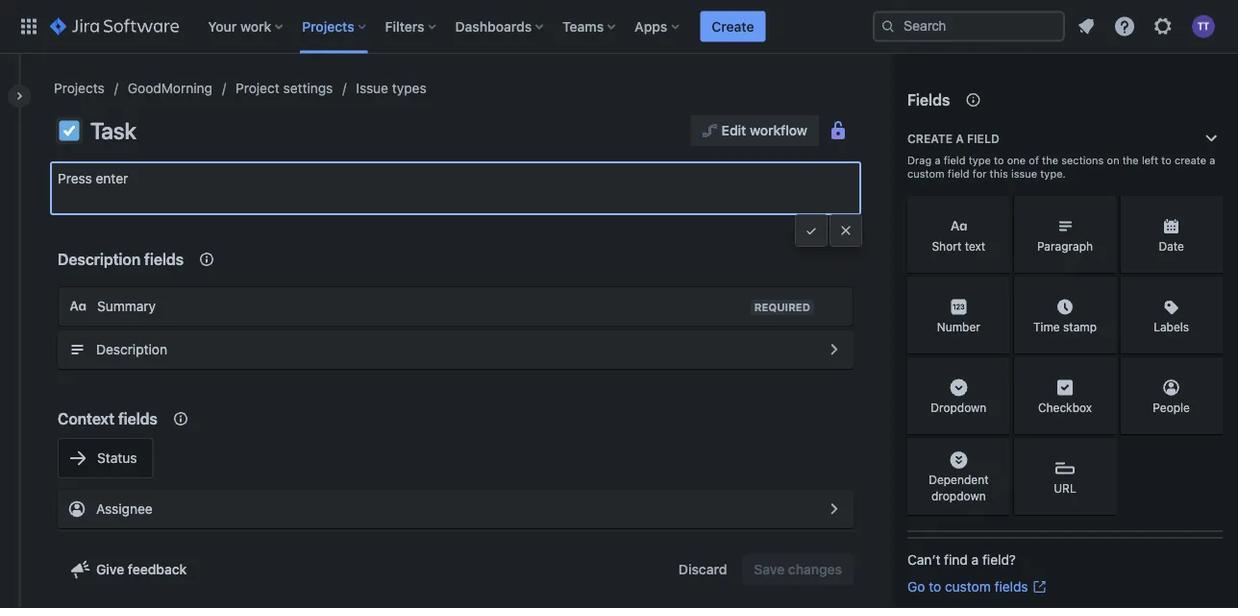 Task type: locate. For each thing, give the bounding box(es) containing it.
create inside button
[[712, 18, 754, 34]]

description inside description button
[[96, 342, 167, 358]]

field?
[[983, 552, 1016, 568]]

type.
[[1041, 168, 1066, 180]]

context fields
[[58, 410, 158, 428]]

edit
[[722, 123, 747, 138]]

custom inside drag a field type to one of the sections on the left to create a custom field for this issue type.
[[908, 168, 945, 180]]

field
[[967, 132, 1000, 145], [944, 154, 966, 167], [948, 168, 970, 180]]

dependent
[[929, 473, 989, 487]]

description
[[58, 251, 141, 269], [96, 342, 167, 358]]

0 horizontal spatial projects
[[54, 80, 105, 96]]

issue
[[1012, 168, 1038, 180]]

search image
[[881, 19, 896, 34]]

custom
[[908, 168, 945, 180], [945, 579, 991, 595]]

1 vertical spatial custom
[[945, 579, 991, 595]]

a right the create
[[1210, 154, 1216, 167]]

fields left this link will be opened in a new tab icon
[[995, 579, 1029, 595]]

fields for description fields
[[144, 251, 184, 269]]

create
[[1175, 154, 1207, 167]]

0 vertical spatial create
[[712, 18, 754, 34]]

1 horizontal spatial create
[[908, 132, 953, 145]]

filters
[[385, 18, 425, 34]]

create
[[712, 18, 754, 34], [908, 132, 953, 145]]

teams button
[[557, 11, 623, 42]]

create for create
[[712, 18, 754, 34]]

1 more information image from the top
[[985, 360, 1008, 383]]

create a field
[[908, 132, 1000, 145]]

primary element
[[12, 0, 873, 53]]

number
[[937, 320, 981, 334]]

the right on
[[1123, 154, 1139, 167]]

field up type
[[967, 132, 1000, 145]]

2 horizontal spatial to
[[1162, 154, 1172, 167]]

dashboards button
[[450, 11, 551, 42]]

fields inside "link"
[[995, 579, 1029, 595]]

1 vertical spatial fields
[[118, 410, 158, 428]]

fields up summary
[[144, 251, 184, 269]]

1 horizontal spatial to
[[994, 154, 1005, 167]]

project
[[236, 80, 280, 96]]

1 horizontal spatial more information about the context fields image
[[195, 248, 218, 271]]

1 vertical spatial description
[[96, 342, 167, 358]]

discard button
[[667, 555, 739, 586]]

of
[[1029, 154, 1040, 167]]

more information about the context fields image right context fields
[[169, 408, 192, 431]]

fields up status
[[118, 410, 158, 428]]

fields
[[908, 91, 950, 109]]

drag
[[908, 154, 932, 167]]

more information about the context fields image right description fields
[[195, 248, 218, 271]]

to right left
[[1162, 154, 1172, 167]]

field left for
[[948, 168, 970, 180]]

0 vertical spatial custom
[[908, 168, 945, 180]]

more information image up dependent
[[985, 440, 1008, 464]]

issue types link
[[356, 77, 427, 100]]

description down summary
[[96, 342, 167, 358]]

the up 'type.'
[[1043, 154, 1059, 167]]

can't
[[908, 552, 941, 568]]

0 vertical spatial projects
[[302, 18, 355, 34]]

issue types
[[356, 80, 427, 96]]

to
[[994, 154, 1005, 167], [1162, 154, 1172, 167], [929, 579, 942, 595]]

sidebar navigation image
[[0, 77, 42, 115]]

create right apps popup button
[[712, 18, 754, 34]]

dropdown
[[932, 490, 986, 503]]

1 horizontal spatial projects
[[302, 18, 355, 34]]

0 horizontal spatial to
[[929, 579, 942, 595]]

0 vertical spatial more information image
[[985, 360, 1008, 383]]

teams
[[563, 18, 604, 34]]

projects
[[302, 18, 355, 34], [54, 80, 105, 96]]

type
[[969, 154, 991, 167]]

appswitcher icon image
[[17, 15, 40, 38]]

2 vertical spatial fields
[[995, 579, 1029, 595]]

one
[[1008, 154, 1026, 167]]

0 vertical spatial description
[[58, 251, 141, 269]]

to right go
[[929, 579, 942, 595]]

short text
[[932, 239, 986, 253]]

projects for projects link
[[54, 80, 105, 96]]

give feedback button
[[58, 555, 198, 586]]

time stamp
[[1034, 320, 1097, 334]]

give feedback
[[96, 562, 187, 578]]

description for description fields
[[58, 251, 141, 269]]

0 vertical spatial fields
[[144, 251, 184, 269]]

0 vertical spatial field
[[967, 132, 1000, 145]]

more information image down text
[[985, 279, 1008, 302]]

2 more information image from the top
[[985, 440, 1008, 464]]

1 vertical spatial projects
[[54, 80, 105, 96]]

more information image for paragraph
[[1092, 198, 1115, 221]]

banner
[[0, 0, 1239, 54]]

date
[[1159, 239, 1185, 253]]

more information image down on
[[1092, 198, 1115, 221]]

a
[[956, 132, 964, 145], [935, 154, 941, 167], [1210, 154, 1216, 167], [972, 552, 979, 568]]

settings
[[283, 80, 333, 96]]

more information image up the dropdown
[[985, 360, 1008, 383]]

custom down can't find a field? in the bottom of the page
[[945, 579, 991, 595]]

more information about the context fields image for description fields
[[195, 248, 218, 271]]

description up summary
[[58, 251, 141, 269]]

to up 'this'
[[994, 154, 1005, 167]]

description button
[[58, 331, 854, 369]]

more information image for short text
[[985, 198, 1008, 221]]

goodmorning
[[128, 80, 213, 96]]

more information image
[[985, 198, 1008, 221], [1092, 198, 1115, 221], [985, 279, 1008, 302]]

field for create
[[967, 132, 1000, 145]]

url
[[1054, 482, 1077, 495]]

more information about the context fields image
[[195, 248, 218, 271], [169, 408, 192, 431]]

drag a field type to one of the sections on the left to create a custom field for this issue type.
[[908, 154, 1216, 180]]

short
[[932, 239, 962, 253]]

0 horizontal spatial the
[[1043, 154, 1059, 167]]

projects up "settings"
[[302, 18, 355, 34]]

0 horizontal spatial create
[[712, 18, 754, 34]]

1 vertical spatial create
[[908, 132, 953, 145]]

labels
[[1154, 320, 1190, 334]]

find
[[945, 552, 968, 568]]

0 horizontal spatial more information about the context fields image
[[169, 408, 192, 431]]

fields
[[144, 251, 184, 269], [118, 410, 158, 428], [995, 579, 1029, 595]]

create up drag
[[908, 132, 953, 145]]

checkbox
[[1039, 401, 1093, 414]]

custom down drag
[[908, 168, 945, 180]]

1 horizontal spatial the
[[1123, 154, 1139, 167]]

1 vertical spatial more information image
[[985, 440, 1008, 464]]

assignee button
[[58, 490, 854, 529]]

the
[[1043, 154, 1059, 167], [1123, 154, 1139, 167]]

this
[[990, 168, 1009, 180]]

projects inside dropdown button
[[302, 18, 355, 34]]

open field configuration image
[[823, 498, 846, 521]]

projects up issue type icon
[[54, 80, 105, 96]]

more information image down 'this'
[[985, 198, 1008, 221]]

field down create a field
[[944, 154, 966, 167]]

help image
[[1114, 15, 1137, 38]]

more information image
[[985, 360, 1008, 383], [985, 440, 1008, 464]]

1 vertical spatial field
[[944, 154, 966, 167]]

give
[[96, 562, 124, 578]]

2 the from the left
[[1123, 154, 1139, 167]]

1 vertical spatial more information about the context fields image
[[169, 408, 192, 431]]

0 vertical spatial more information about the context fields image
[[195, 248, 218, 271]]

jira software image
[[50, 15, 179, 38], [50, 15, 179, 38]]



Task type: describe. For each thing, give the bounding box(es) containing it.
to inside "link"
[[929, 579, 942, 595]]

project settings
[[236, 80, 333, 96]]

this link will be opened in a new tab image
[[1032, 580, 1048, 595]]

can't find a field?
[[908, 552, 1016, 568]]

2 vertical spatial field
[[948, 168, 970, 180]]

text
[[965, 239, 986, 253]]

cancel image
[[839, 223, 854, 238]]

status
[[97, 451, 137, 466]]

filters button
[[380, 11, 444, 42]]

banner containing your work
[[0, 0, 1239, 54]]

people
[[1153, 401, 1191, 414]]

stamp
[[1064, 320, 1097, 334]]

custom inside "go to custom fields" "link"
[[945, 579, 991, 595]]

your work
[[208, 18, 271, 34]]

more information image for dropdown
[[985, 360, 1008, 383]]

required
[[755, 301, 811, 314]]

open field configuration image
[[823, 339, 846, 362]]

discard
[[679, 562, 727, 578]]

projects for projects dropdown button
[[302, 18, 355, 34]]

time
[[1034, 320, 1060, 334]]

workflow
[[750, 123, 808, 138]]

description for description
[[96, 342, 167, 358]]

your profile and settings image
[[1192, 15, 1216, 38]]

go
[[908, 579, 926, 595]]

settings image
[[1152, 15, 1175, 38]]

apps
[[635, 18, 668, 34]]

issue type icon image
[[58, 119, 81, 142]]

edit workflow button
[[691, 115, 819, 146]]

feedback
[[128, 562, 187, 578]]

your work button
[[202, 11, 291, 42]]

a right drag
[[935, 154, 941, 167]]

work
[[240, 18, 271, 34]]

paragraph
[[1038, 239, 1093, 253]]

left
[[1142, 154, 1159, 167]]

more information image for dependent dropdown
[[985, 440, 1008, 464]]

dashboards
[[455, 18, 532, 34]]

projects button
[[296, 11, 374, 42]]

go to custom fields link
[[908, 578, 1048, 597]]

for
[[973, 168, 987, 180]]

project settings link
[[236, 77, 333, 100]]

your
[[208, 18, 237, 34]]

create for create a field
[[908, 132, 953, 145]]

more information about the context fields image for context fields
[[169, 408, 192, 431]]

edit workflow
[[722, 123, 808, 138]]

fields for context fields
[[118, 410, 158, 428]]

1 the from the left
[[1043, 154, 1059, 167]]

more information about the fields image
[[962, 88, 985, 112]]

a down more information about the fields image in the right of the page
[[956, 132, 964, 145]]

context
[[58, 410, 114, 428]]

sections
[[1062, 154, 1104, 167]]

dependent dropdown
[[929, 473, 989, 503]]

projects link
[[54, 77, 105, 100]]

field for drag
[[944, 154, 966, 167]]

types
[[392, 80, 427, 96]]

a right find
[[972, 552, 979, 568]]

goodmorning link
[[128, 77, 213, 100]]

confirm image
[[804, 223, 819, 238]]

more information image for number
[[985, 279, 1008, 302]]

create button
[[700, 11, 766, 42]]

go to custom fields
[[908, 579, 1029, 595]]

Search field
[[873, 11, 1066, 42]]

dropdown
[[931, 401, 987, 414]]

apps button
[[629, 11, 687, 42]]

summary
[[97, 299, 156, 314]]

notifications image
[[1075, 15, 1098, 38]]

description fields
[[58, 251, 184, 269]]

Press enter text field
[[50, 162, 862, 215]]

task
[[90, 117, 136, 144]]

assignee
[[96, 502, 153, 517]]

issue
[[356, 80, 389, 96]]

on
[[1107, 154, 1120, 167]]



Task type: vqa. For each thing, say whether or not it's contained in the screenshot.
Actions dropdown button
no



